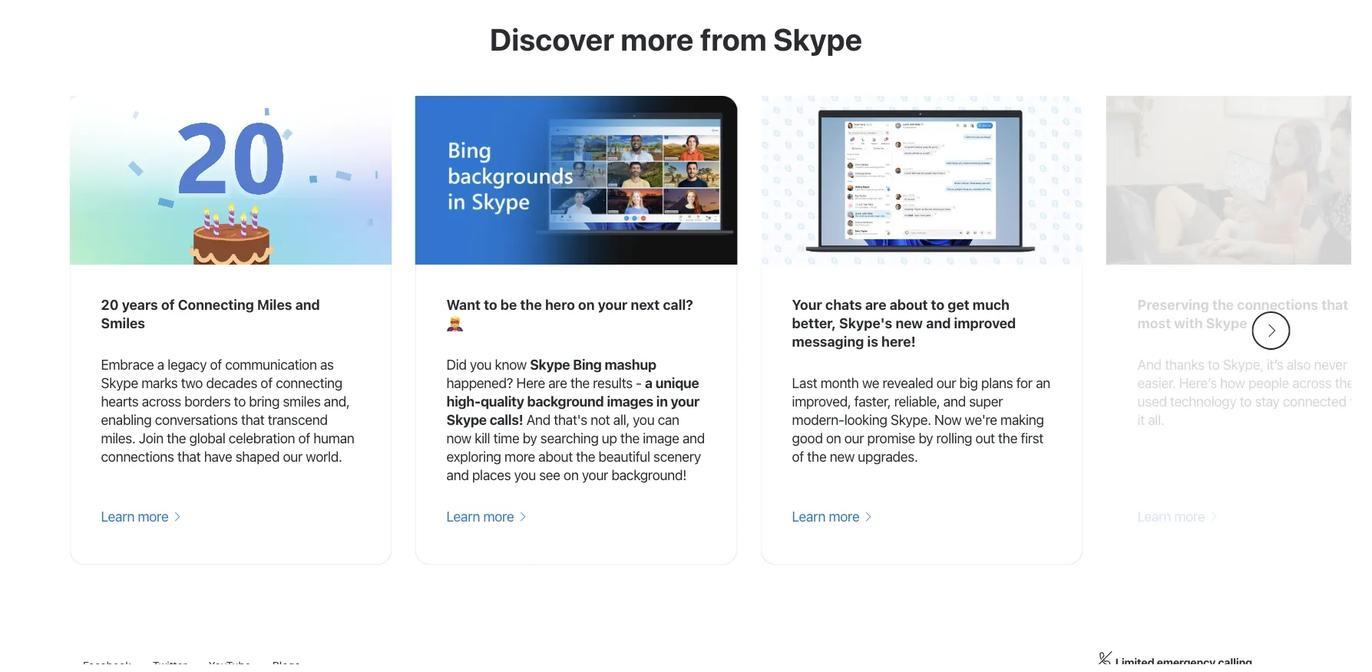 Task type: locate. For each thing, give the bounding box(es) containing it.
skype inside embrace a legacy of communication as skype marks two decades of connecting hearts across borders to bring smiles and, enabling conversations that transcend miles. join the global celebration of human connections that have shaped our world.
[[101, 375, 138, 391]]

not
[[591, 412, 610, 428]]

by down 'and'
[[523, 430, 537, 447]]

1 by from the left
[[523, 430, 537, 447]]

1 vertical spatial new
[[830, 449, 855, 465]]

2 learn more from the left
[[446, 508, 517, 525]]

and right 'miles' on the top
[[295, 297, 320, 313]]

are inside your chats are about to get much better, skype's new and improved messaging is here!
[[865, 297, 886, 313]]

the right join
[[167, 430, 186, 447]]

by down skype.
[[919, 430, 933, 447]]

1 horizontal spatial new
[[896, 315, 923, 331]]

you up happened?
[[470, 356, 492, 373]]

marks
[[141, 375, 178, 391]]

and down exploring
[[446, 467, 469, 483]]

to down decades
[[234, 393, 246, 410]]

20
[[101, 297, 119, 313]]

2 vertical spatial our
[[283, 449, 303, 465]]

3 learn from the left
[[792, 508, 825, 525]]

is
[[867, 333, 878, 350]]

of right years
[[161, 297, 175, 313]]

​want to be the hero on your next call? 🦸
[[446, 297, 693, 331]]

learn for last month we revealed our big plans for an improved, faster, reliable, and super modern-looking skype. now we're making good on our promise by rolling out the first of the new upgrades.
[[792, 508, 825, 525]]

on
[[578, 297, 595, 313], [826, 430, 841, 447], [564, 467, 579, 483]]

are up the skype's
[[865, 297, 886, 313]]

1 vertical spatial on
[[826, 430, 841, 447]]

your down unique
[[671, 393, 699, 410]]

skype inside a unique high-quality background images in your skype calls!
[[446, 412, 487, 428]]

and up now
[[943, 393, 966, 410]]

the
[[520, 297, 542, 313], [570, 375, 590, 391], [167, 430, 186, 447], [620, 430, 640, 447], [998, 430, 1017, 447], [576, 449, 595, 465], [807, 449, 826, 465]]

month
[[821, 375, 859, 391]]

an
[[1036, 375, 1050, 391]]

0 vertical spatial a
[[157, 356, 164, 373]]

0 vertical spatial new
[[896, 315, 923, 331]]

1 horizontal spatial a
[[645, 375, 653, 391]]

1 horizontal spatial about
[[890, 297, 928, 313]]

0 horizontal spatial a
[[157, 356, 164, 373]]

communication
[[225, 356, 317, 373]]

promise
[[867, 430, 915, 447]]

2 horizontal spatial learn more
[[792, 508, 863, 525]]

from
[[700, 21, 767, 57]]

the down searching at bottom
[[576, 449, 595, 465]]

1 horizontal spatial our
[[844, 430, 864, 447]]

we're
[[965, 412, 997, 428]]

embrace
[[101, 356, 154, 373]]

about inside and that's not all, you can now kill time by searching up the image and exploring more about the beautiful scenery and places you see on your background!
[[538, 449, 573, 465]]

0 horizontal spatial you
[[470, 356, 492, 373]]

learn more for did you know
[[446, 508, 517, 525]]

get
[[948, 297, 969, 313]]

improved
[[954, 315, 1016, 331]]

0 vertical spatial you
[[470, 356, 492, 373]]

of down good
[[792, 449, 804, 465]]

of down transcend
[[298, 430, 310, 447]]

1 learn more from the left
[[101, 508, 172, 525]]

1 vertical spatial about
[[538, 449, 573, 465]]

learn
[[101, 508, 134, 525], [446, 508, 480, 525], [792, 508, 825, 525]]

a right -
[[645, 375, 653, 391]]

smiles
[[283, 393, 321, 410]]

that down global
[[177, 449, 201, 465]]

picture of skype modern message chat with side bar. image
[[761, 96, 1083, 265]]

1 vertical spatial a
[[645, 375, 653, 391]]

1 horizontal spatial learn
[[446, 508, 480, 525]]

2 horizontal spatial learn more link
[[792, 508, 872, 526]]

borders
[[184, 393, 231, 410]]

to
[[484, 297, 497, 313], [931, 297, 944, 313], [234, 393, 246, 410]]

2 horizontal spatial you
[[633, 412, 654, 428]]

miles.
[[101, 430, 135, 447]]

learn more link
[[101, 508, 181, 526], [446, 508, 527, 526], [792, 508, 872, 526]]

our left world.
[[283, 449, 303, 465]]

skype inside did you know skype bing mashup happened? here are the results -
[[530, 356, 570, 373]]

on down modern-
[[826, 430, 841, 447]]

now
[[446, 430, 471, 447]]

more down time
[[504, 449, 535, 465]]

a inside embrace a legacy of communication as skype marks two decades of connecting hearts across borders to bring smiles and, enabling conversations that transcend miles. join the global celebration of human connections that have shaped our world.
[[157, 356, 164, 373]]

bing
[[573, 356, 602, 373]]

unique
[[656, 375, 699, 391]]

2 horizontal spatial to
[[931, 297, 944, 313]]

1 horizontal spatial that
[[241, 412, 264, 428]]

1 vertical spatial your
[[671, 393, 699, 410]]

upgrades.
[[858, 449, 918, 465]]

you left see
[[514, 467, 536, 483]]

years
[[122, 297, 158, 313]]

2 by from the left
[[919, 430, 933, 447]]

3 learn more from the left
[[792, 508, 863, 525]]

your inside ​want to be the hero on your next call? 🦸
[[598, 297, 628, 313]]

of inside last month we revealed our big plans for an improved, faster, reliable, and super modern-looking skype. now we're making good on our promise by rolling out the first of the new upgrades.
[[792, 449, 804, 465]]

are
[[865, 297, 886, 313], [548, 375, 567, 391]]

here
[[516, 375, 545, 391]]

to inside your chats are about to get much better, skype's new and improved messaging is here!
[[931, 297, 944, 313]]

and down get
[[926, 315, 951, 331]]

more down connections
[[138, 508, 168, 525]]

can
[[658, 412, 679, 428]]

and inside 20 years of connecting miles and smiles
[[295, 297, 320, 313]]

the right be
[[520, 297, 542, 313]]

you right all,
[[633, 412, 654, 428]]

1 vertical spatial our
[[844, 430, 864, 447]]

faster,
[[854, 393, 891, 410]]

celebration
[[229, 430, 295, 447]]

our inside embrace a legacy of communication as skype marks two decades of connecting hearts across borders to bring smiles and, enabling conversations that transcend miles. join the global celebration of human connections that have shaped our world.
[[283, 449, 303, 465]]

0 vertical spatial are
[[865, 297, 886, 313]]

a up marks at the bottom left of the page
[[157, 356, 164, 373]]

0 vertical spatial your
[[598, 297, 628, 313]]

quality
[[481, 393, 524, 410]]

1 vertical spatial are
[[548, 375, 567, 391]]

0 horizontal spatial by
[[523, 430, 537, 447]]

0 horizontal spatial that
[[177, 449, 201, 465]]

new down looking
[[830, 449, 855, 465]]

more down places
[[483, 508, 514, 525]]

learn more for last month we revealed our big plans for an improved, faster, reliable, and super modern-looking skype. now we're making good on our promise by rolling out the first of the new upgrades.
[[792, 508, 863, 525]]

-
[[636, 375, 642, 391]]

decades
[[206, 375, 257, 391]]

new inside last month we revealed our big plans for an improved, faster, reliable, and super modern-looking skype. now we're making good on our promise by rolling out the first of the new upgrades.
[[830, 449, 855, 465]]

learn more for embrace a legacy of communication as skype marks two decades of connecting hearts across borders to bring smiles and, enabling conversations that transcend miles. join the global celebration of human connections that have shaped our world.
[[101, 508, 172, 525]]

last
[[792, 375, 817, 391]]

looking
[[844, 412, 887, 428]]

2 horizontal spatial learn
[[792, 508, 825, 525]]

skype
[[773, 21, 862, 57], [530, 356, 570, 373], [101, 375, 138, 391], [446, 412, 487, 428]]

places
[[472, 467, 511, 483]]

your down beautiful
[[582, 467, 608, 483]]

🦸
[[446, 315, 460, 331]]

2 learn from the left
[[446, 508, 480, 525]]

about up the here!
[[890, 297, 928, 313]]

as
[[320, 356, 334, 373]]

0 horizontal spatial new
[[830, 449, 855, 465]]

chats
[[825, 297, 862, 313]]

you inside did you know skype bing mashup happened? here are the results -
[[470, 356, 492, 373]]

to inside ​want to be the hero on your next call? 🦸
[[484, 297, 497, 313]]

you
[[470, 356, 492, 373], [633, 412, 654, 428], [514, 467, 536, 483]]

our left big
[[936, 375, 956, 391]]

new up the here!
[[896, 315, 923, 331]]

out
[[975, 430, 995, 447]]

2 vertical spatial you
[[514, 467, 536, 483]]

picture of skype light stage call in progress with bing backgrounds and text bing backgrounds in skype. image
[[415, 96, 737, 265]]

for
[[1016, 375, 1033, 391]]

that's
[[554, 412, 587, 428]]

0 horizontal spatial are
[[548, 375, 567, 391]]

the inside ​want to be the hero on your next call? 🦸
[[520, 297, 542, 313]]

the down bing
[[570, 375, 590, 391]]

up
[[602, 430, 617, 447]]

happened?
[[446, 375, 513, 391]]

more down upgrades. at the right bottom of page
[[829, 508, 859, 525]]

1 horizontal spatial learn more link
[[446, 508, 527, 526]]

0 horizontal spatial learn more
[[101, 508, 172, 525]]

calls!
[[490, 412, 523, 428]]

see
[[539, 467, 560, 483]]

your left next at the top left of page
[[598, 297, 628, 313]]

0 horizontal spatial learn more link
[[101, 508, 181, 526]]

your inside a unique high-quality background images in your skype calls!
[[671, 393, 699, 410]]

the up beautiful
[[620, 430, 640, 447]]

smiles
[[101, 315, 145, 331]]

we
[[862, 375, 879, 391]]

discover more from skype main content
[[0, 0, 1352, 615]]

0 vertical spatial on
[[578, 297, 595, 313]]

1 horizontal spatial you
[[514, 467, 536, 483]]

enabling
[[101, 412, 152, 428]]

big
[[959, 375, 978, 391]]

1 horizontal spatial to
[[484, 297, 497, 313]]

2 vertical spatial your
[[582, 467, 608, 483]]

beautiful
[[599, 449, 650, 465]]

1 learn from the left
[[101, 508, 134, 525]]

on inside ​want to be the hero on your next call? 🦸
[[578, 297, 595, 313]]

that up 'celebration'
[[241, 412, 264, 428]]

2 horizontal spatial our
[[936, 375, 956, 391]]

the right out
[[998, 430, 1017, 447]]

our
[[936, 375, 956, 391], [844, 430, 864, 447], [283, 449, 303, 465]]

super
[[969, 393, 1003, 410]]

a
[[157, 356, 164, 373], [645, 375, 653, 391]]

transcend
[[268, 412, 328, 428]]

images
[[607, 393, 653, 410]]

0 horizontal spatial to
[[234, 393, 246, 410]]

of up decades
[[210, 356, 222, 373]]

about inside your chats are about to get much better, skype's new and improved messaging is here!
[[890, 297, 928, 313]]

global
[[189, 430, 225, 447]]

hero
[[545, 297, 575, 313]]

​want
[[446, 297, 481, 313]]

image
[[643, 430, 679, 447]]

0 horizontal spatial our
[[283, 449, 303, 465]]

2 vertical spatial on
[[564, 467, 579, 483]]

and inside your chats are about to get much better, skype's new and improved messaging is here!
[[926, 315, 951, 331]]

about up see
[[538, 449, 573, 465]]

0 horizontal spatial learn
[[101, 508, 134, 525]]

0 vertical spatial about
[[890, 297, 928, 313]]

are inside did you know skype bing mashup happened? here are the results -
[[548, 375, 567, 391]]

on right see
[[564, 467, 579, 483]]

1 horizontal spatial are
[[865, 297, 886, 313]]

1 horizontal spatial by
[[919, 430, 933, 447]]

more
[[621, 21, 694, 57], [504, 449, 535, 465], [138, 508, 168, 525], [483, 508, 514, 525], [829, 508, 859, 525]]

our down looking
[[844, 430, 864, 447]]

discover more from skype
[[490, 21, 862, 57]]

1 horizontal spatial learn more
[[446, 508, 517, 525]]

3 learn more link from the left
[[792, 508, 872, 526]]

to left be
[[484, 297, 497, 313]]

are up background
[[548, 375, 567, 391]]

1 learn more link from the left
[[101, 508, 181, 526]]

skype.
[[891, 412, 931, 428]]

good
[[792, 430, 823, 447]]

miles
[[257, 297, 292, 313]]

learn more link for embrace a legacy of communication as skype marks two decades of connecting hearts across borders to bring smiles and, enabling conversations that transcend miles. join the global celebration of human connections that have shaped our world.
[[101, 508, 181, 526]]

on right hero
[[578, 297, 595, 313]]

to left get
[[931, 297, 944, 313]]

by
[[523, 430, 537, 447], [919, 430, 933, 447]]

0 horizontal spatial about
[[538, 449, 573, 465]]

2 learn more link from the left
[[446, 508, 527, 526]]

learn more
[[101, 508, 172, 525], [446, 508, 517, 525], [792, 508, 863, 525]]



Task type: vqa. For each thing, say whether or not it's contained in the screenshot.
the leftmost 'Learn'
yes



Task type: describe. For each thing, give the bounding box(es) containing it.
on inside last month we revealed our big plans for an improved, faster, reliable, and super modern-looking skype. now we're making good on our promise by rolling out the first of the new upgrades.
[[826, 430, 841, 447]]

of up bring
[[260, 375, 272, 391]]

shaped
[[235, 449, 280, 465]]

connecting
[[178, 297, 254, 313]]

the inside did you know skype bing mashup happened? here are the results -
[[570, 375, 590, 391]]

much
[[973, 297, 1010, 313]]

1 vertical spatial you
[[633, 412, 654, 428]]

0 vertical spatial our
[[936, 375, 956, 391]]

the down good
[[807, 449, 826, 465]]

results
[[593, 375, 633, 391]]

here!
[[881, 333, 916, 350]]

learn more link for did you know
[[446, 508, 527, 526]]

searching
[[540, 430, 599, 447]]

a unique high-quality background images in your skype calls!
[[446, 375, 699, 428]]

to inside embrace a legacy of communication as skype marks two decades of connecting hearts across borders to bring smiles and, enabling conversations that transcend miles. join the global celebration of human connections that have shaped our world.
[[234, 393, 246, 410]]

learn for did you know
[[446, 508, 480, 525]]

know
[[495, 356, 527, 373]]

scenery
[[653, 449, 701, 465]]

all,
[[613, 412, 630, 428]]

revealed
[[883, 375, 933, 391]]

reliable,
[[894, 393, 940, 410]]

conversations
[[155, 412, 238, 428]]

be
[[500, 297, 517, 313]]

and inside last month we revealed our big plans for an improved, faster, reliable, and super modern-looking skype. now we're making good on our promise by rolling out the first of the new upgrades.
[[943, 393, 966, 410]]

your
[[792, 297, 822, 313]]

and that's not all, you can now kill time by searching up the image and exploring more about the beautiful scenery and places you see on your background!
[[446, 412, 705, 483]]

plans
[[981, 375, 1013, 391]]

did
[[446, 356, 467, 373]]

messaging
[[792, 333, 864, 350]]

embrace a legacy of communication as skype marks two decades of connecting hearts across borders to bring smiles and, enabling conversations that transcend miles. join the global celebration of human connections that have shaped our world.
[[101, 356, 354, 465]]

0 vertical spatial that
[[241, 412, 264, 428]]

more inside and that's not all, you can now kill time by searching up the image and exploring more about the beautiful scenery and places you see on your background!
[[504, 449, 535, 465]]

exploring
[[446, 449, 501, 465]]

join
[[139, 430, 163, 447]]

legacy
[[168, 356, 207, 373]]

last month we revealed our big plans for an improved, faster, reliable, and super modern-looking skype. now we're making good on our promise by rolling out the first of the new upgrades.
[[792, 375, 1050, 465]]

mashup
[[605, 356, 656, 373]]

skype's
[[839, 315, 892, 331]]

1 vertical spatial that
[[177, 449, 201, 465]]

improved,
[[792, 393, 851, 410]]

and,
[[324, 393, 350, 410]]

rolling
[[936, 430, 972, 447]]

hearts
[[101, 393, 139, 410]]

better,
[[792, 315, 836, 331]]

connections
[[101, 449, 174, 465]]

have
[[204, 449, 232, 465]]

across
[[142, 393, 181, 410]]

new inside your chats are about to get much better, skype's new and improved messaging is here!
[[896, 315, 923, 331]]

more for embrace a legacy of communication as skype marks two decades of connecting hearts across borders to bring smiles and, enabling conversations that transcend miles. join the global celebration of human connections that have shaped our world.
[[138, 508, 168, 525]]

learn more link for last month we revealed our big plans for an improved, faster, reliable, and super modern-looking skype. now we're making good on our promise by rolling out the first of the new upgrades.
[[792, 508, 872, 526]]

in
[[656, 393, 668, 410]]

more for last month we revealed our big plans for an improved, faster, reliable, and super modern-looking skype. now we're making good on our promise by rolling out the first of the new upgrades.
[[829, 508, 859, 525]]

and
[[526, 412, 550, 428]]

on inside and that's not all, you can now kill time by searching up the image and exploring more about the beautiful scenery and places you see on your background!
[[564, 467, 579, 483]]

learn for embrace a legacy of communication as skype marks two decades of connecting hearts across borders to bring smiles and, enabling conversations that transcend miles. join the global celebration of human connections that have shaped our world.
[[101, 508, 134, 525]]

bring
[[249, 393, 280, 410]]

human
[[313, 430, 354, 447]]

and up scenery
[[683, 430, 705, 447]]

more for did you know
[[483, 508, 514, 525]]

world.
[[306, 449, 342, 465]]

background
[[527, 393, 604, 410]]

did you know skype bing mashup happened? here are the results -
[[446, 356, 656, 391]]

two
[[181, 375, 203, 391]]

20 years of connecting miles and smiles
[[101, 297, 320, 331]]

by inside and that's not all, you can now kill time by searching up the image and exploring more about the beautiful scenery and places you see on your background!
[[523, 430, 537, 447]]

background!
[[611, 467, 686, 483]]

the inside embrace a legacy of communication as skype marks two decades of connecting hearts across borders to bring smiles and, enabling conversations that transcend miles. join the global celebration of human connections that have shaped our world.
[[167, 430, 186, 447]]

kill
[[475, 430, 490, 447]]

more left from on the right top of page
[[621, 21, 694, 57]]

connecting
[[276, 375, 342, 391]]

by inside last month we revealed our big plans for an improved, faster, reliable, and super modern-looking skype. now we're making good on our promise by rolling out the first of the new upgrades.
[[919, 430, 933, 447]]

modern-
[[792, 412, 844, 428]]

your inside and that's not all, you can now kill time by searching up the image and exploring more about the beautiful scenery and places you see on your background!
[[582, 467, 608, 483]]

first
[[1021, 430, 1043, 447]]

a inside a unique high-quality background images in your skype calls!
[[645, 375, 653, 391]]

next
[[631, 297, 660, 313]]

discover
[[490, 21, 614, 57]]

picture of skype logo and cake celebrating 20 years of skype image
[[69, 96, 392, 265]]

high-
[[446, 393, 481, 410]]

time
[[493, 430, 519, 447]]

of inside 20 years of connecting miles and smiles
[[161, 297, 175, 313]]



